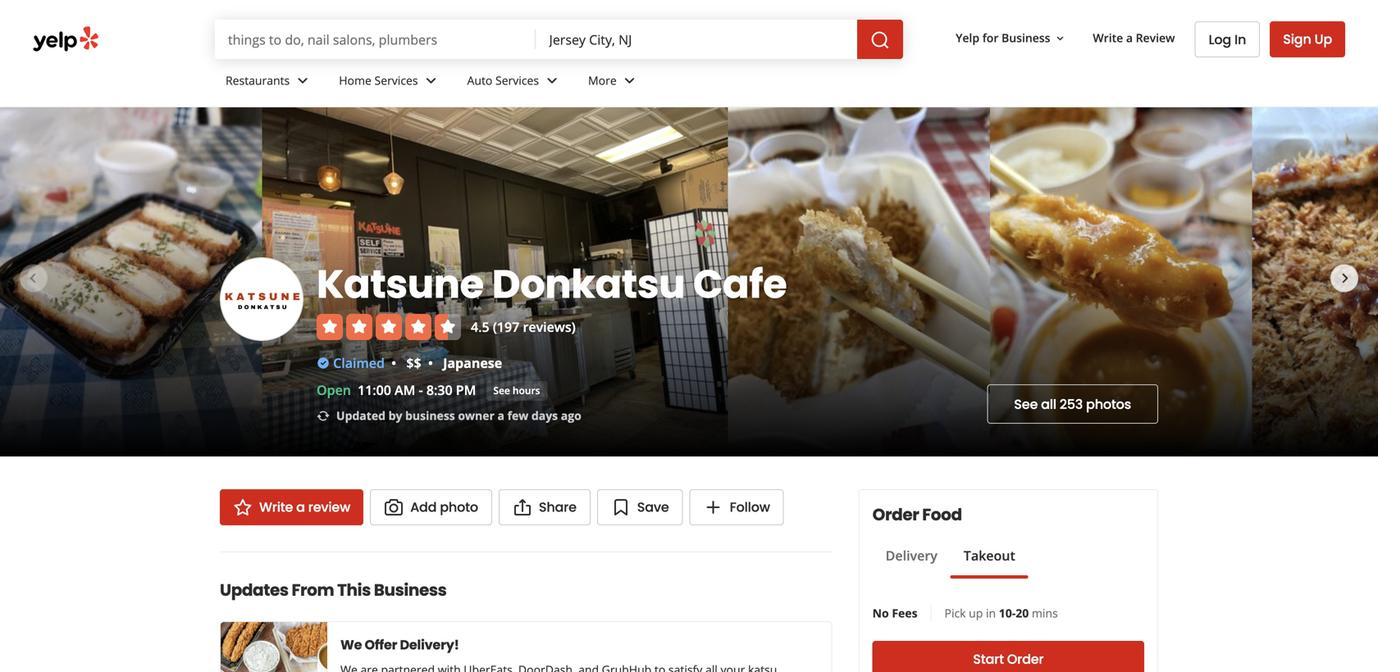 Task type: vqa. For each thing, say whether or not it's contained in the screenshot.
5.8
no



Task type: locate. For each thing, give the bounding box(es) containing it.
0 horizontal spatial 24 chevron down v2 image
[[421, 71, 441, 91]]

am
[[395, 381, 415, 399]]

2 24 chevron down v2 image from the left
[[542, 71, 562, 91]]

0 vertical spatial a
[[1126, 30, 1133, 46]]

0 horizontal spatial order
[[873, 504, 919, 527]]

1 none field from the left
[[215, 20, 536, 59]]

a left review
[[296, 498, 305, 517]]

1 horizontal spatial business
[[1002, 30, 1050, 46]]

auto
[[467, 73, 493, 88]]

24 star v2 image
[[233, 498, 253, 518]]

24 chevron down v2 image inside auto services link
[[542, 71, 562, 91]]

a
[[1126, 30, 1133, 46], [498, 408, 504, 424], [296, 498, 305, 517]]

auto services
[[467, 73, 539, 88]]

write for write a review
[[1093, 30, 1123, 46]]

business
[[1002, 30, 1050, 46], [374, 579, 447, 602]]

services inside "link"
[[375, 73, 418, 88]]

2 none field from the left
[[536, 20, 857, 59]]

4.5
[[471, 318, 489, 336]]

services for home services
[[375, 73, 418, 88]]

delivery
[[886, 547, 938, 565]]

24 chevron down v2 image right restaurants
[[293, 71, 313, 91]]

24 chevron down v2 image left auto
[[421, 71, 441, 91]]

24 chevron down v2 image for home services
[[421, 71, 441, 91]]

24 camera v2 image
[[384, 498, 404, 518]]

business up we offer delivery!
[[374, 579, 447, 602]]

None field
[[215, 20, 536, 59], [536, 20, 857, 59]]

1 photo of katsune donkatsu cafe - fort lee, nj, us. image from the left
[[262, 107, 728, 457]]

see left all at right
[[1014, 395, 1038, 414]]

3 photo of katsune donkatsu cafe - fort lee, nj, us. image from the left
[[1252, 107, 1378, 457]]

in
[[986, 606, 996, 621]]

2 24 chevron down v2 image from the left
[[620, 71, 640, 91]]

by
[[389, 408, 402, 424]]

write
[[1093, 30, 1123, 46], [259, 498, 293, 517]]

24 chevron down v2 image inside the more "link"
[[620, 71, 640, 91]]

we offer delivery!
[[340, 636, 459, 655]]

order up the delivery
[[873, 504, 919, 527]]

see
[[493, 384, 510, 397], [1014, 395, 1038, 414]]

1 vertical spatial business
[[374, 579, 447, 602]]

mins
[[1032, 606, 1058, 621]]

restaurants
[[226, 73, 290, 88]]

from
[[292, 579, 334, 602]]

1 services from the left
[[375, 73, 418, 88]]

write a review link
[[220, 490, 363, 526]]

a for review
[[1126, 30, 1133, 46]]

updates
[[220, 579, 288, 602]]

services right auto
[[496, 73, 539, 88]]

order
[[873, 504, 919, 527], [1007, 651, 1044, 669]]

we offer delivery! image
[[221, 623, 327, 673]]

2 services from the left
[[496, 73, 539, 88]]

1 vertical spatial order
[[1007, 651, 1044, 669]]

add
[[410, 498, 437, 517]]

11:00
[[358, 381, 391, 399]]

24 chevron down v2 image right auto services
[[542, 71, 562, 91]]

1 horizontal spatial see
[[1014, 395, 1038, 414]]

0 vertical spatial business
[[1002, 30, 1050, 46]]

see hours link
[[486, 381, 548, 401]]

2 horizontal spatial a
[[1126, 30, 1133, 46]]

0 horizontal spatial services
[[375, 73, 418, 88]]

updates from this business
[[220, 579, 447, 602]]

japanese link
[[443, 354, 502, 372]]

0 horizontal spatial see
[[493, 384, 510, 397]]

add photo
[[410, 498, 478, 517]]

hours
[[513, 384, 540, 397]]

tab list containing delivery
[[873, 546, 1028, 579]]

restaurants link
[[212, 59, 326, 107]]

save button
[[597, 490, 683, 526]]

for
[[983, 30, 999, 46]]

in
[[1235, 30, 1246, 49]]

1 vertical spatial a
[[498, 408, 504, 424]]

food
[[922, 504, 962, 527]]

$$
[[406, 354, 421, 372]]

1 horizontal spatial 24 chevron down v2 image
[[542, 71, 562, 91]]

24 chevron down v2 image inside "home services" "link"
[[421, 71, 441, 91]]

1 horizontal spatial a
[[498, 408, 504, 424]]

few
[[507, 408, 529, 424]]

services
[[375, 73, 418, 88], [496, 73, 539, 88]]

ago
[[561, 408, 581, 424]]

services right home
[[375, 73, 418, 88]]

write left review at the right of the page
[[1093, 30, 1123, 46]]

updated
[[336, 408, 386, 424]]

0 horizontal spatial write
[[259, 498, 293, 517]]

a left few
[[498, 408, 504, 424]]

updated by business owner a few days ago
[[336, 408, 581, 424]]

1 horizontal spatial write
[[1093, 30, 1123, 46]]

no fees
[[873, 606, 918, 621]]

0 horizontal spatial a
[[296, 498, 305, 517]]

owner
[[458, 408, 495, 424]]

1 horizontal spatial 24 chevron down v2 image
[[620, 71, 640, 91]]

24 chevron down v2 image for more
[[620, 71, 640, 91]]

next image
[[1336, 269, 1355, 289]]

yelp for business button
[[949, 23, 1073, 53]]

24 chevron down v2 image
[[293, 71, 313, 91], [620, 71, 640, 91]]

services for auto services
[[496, 73, 539, 88]]

24 chevron down v2 image
[[421, 71, 441, 91], [542, 71, 562, 91]]

write right 24 star v2 image
[[259, 498, 293, 517]]

offer
[[365, 636, 397, 655]]

see left "hours"
[[493, 384, 510, 397]]

1 vertical spatial write
[[259, 498, 293, 517]]

fees
[[892, 606, 918, 621]]

review
[[308, 498, 350, 517]]

updates from this business element
[[194, 552, 832, 673]]

open 11:00 am - 8:30 pm
[[317, 381, 476, 399]]

home
[[339, 73, 372, 88]]

24 chevron down v2 image inside restaurants link
[[293, 71, 313, 91]]

16 claim filled v2 image
[[317, 357, 330, 370]]

16 chevron down v2 image
[[1054, 32, 1067, 45]]

order right the start
[[1007, 651, 1044, 669]]

donkatsu
[[492, 257, 685, 312]]

0 horizontal spatial 24 chevron down v2 image
[[293, 71, 313, 91]]

24 chevron down v2 image right more
[[620, 71, 640, 91]]

we
[[340, 636, 362, 655]]

1 24 chevron down v2 image from the left
[[293, 71, 313, 91]]

tab list
[[873, 546, 1028, 579]]

business left 16 chevron down v2 "icon"
[[1002, 30, 1050, 46]]

katsune
[[317, 257, 484, 312]]

claimed
[[333, 354, 385, 372]]

business inside button
[[1002, 30, 1050, 46]]

photo of katsune donkatsu cafe - fort lee, nj, us. image
[[262, 107, 728, 457], [990, 107, 1252, 457], [1252, 107, 1378, 457]]

1 24 chevron down v2 image from the left
[[421, 71, 441, 91]]

share button
[[499, 490, 590, 526]]

a left review at the right of the page
[[1126, 30, 1133, 46]]

None search field
[[215, 20, 903, 59]]

photo of katsune donkatsu cafe - fort lee, nj, us. #1 pork cutlet - juicy and delicious ! image
[[728, 107, 990, 457]]

-
[[419, 381, 423, 399]]

2 vertical spatial a
[[296, 498, 305, 517]]

0 vertical spatial write
[[1093, 30, 1123, 46]]

follow
[[730, 498, 770, 517]]

pick up in 10-20 mins
[[945, 606, 1058, 621]]

16 refresh v2 image
[[317, 410, 330, 423]]

start order button
[[873, 642, 1144, 673]]

0 vertical spatial order
[[873, 504, 919, 527]]

days
[[532, 408, 558, 424]]

pm
[[456, 381, 476, 399]]

see hours
[[493, 384, 540, 397]]

reviews)
[[523, 318, 576, 336]]

1 horizontal spatial services
[[496, 73, 539, 88]]

1 horizontal spatial order
[[1007, 651, 1044, 669]]



Task type: describe. For each thing, give the bounding box(es) containing it.
search image
[[870, 30, 890, 50]]

none field address, neighborhood, city, state or zip
[[536, 20, 857, 59]]

2 photo of katsune donkatsu cafe - fort lee, nj, us. image from the left
[[990, 107, 1252, 457]]

4.5 star rating image
[[317, 314, 461, 340]]

write a review link
[[1086, 23, 1182, 53]]

cafe
[[693, 257, 787, 312]]

24 share v2 image
[[513, 498, 532, 518]]

yelp for business
[[956, 30, 1050, 46]]

katsune donkatsu cafe
[[317, 257, 787, 312]]

save
[[637, 498, 669, 517]]

business categories element
[[212, 59, 1345, 107]]

photos
[[1086, 395, 1131, 414]]

address, neighborhood, city, state or zip text field
[[536, 20, 857, 59]]

sign up
[[1283, 30, 1332, 48]]

order inside start order button
[[1007, 651, 1044, 669]]

(197 reviews) link
[[493, 318, 576, 336]]

log
[[1209, 30, 1231, 49]]

a for review
[[296, 498, 305, 517]]

photo
[[440, 498, 478, 517]]

things to do, nail salons, plumbers text field
[[215, 20, 536, 59]]

yelp
[[956, 30, 980, 46]]

this
[[337, 579, 371, 602]]

more link
[[575, 59, 653, 107]]

all
[[1041, 395, 1056, 414]]

home services
[[339, 73, 418, 88]]

none field 'things to do, nail salons, plumbers'
[[215, 20, 536, 59]]

see all 253 photos link
[[987, 385, 1158, 424]]

log in link
[[1195, 21, 1260, 57]]

up
[[969, 606, 983, 621]]

(197
[[493, 318, 520, 336]]

share
[[539, 498, 577, 517]]

253
[[1060, 395, 1083, 414]]

24 chevron down v2 image for restaurants
[[293, 71, 313, 91]]

photo of katsune donkatsu cafe - fort lee, nj, us. cheese donkatsu image
[[0, 107, 262, 457]]

home services link
[[326, 59, 454, 107]]

business
[[405, 408, 455, 424]]

write for write a review
[[259, 498, 293, 517]]

open
[[317, 381, 351, 399]]

follow button
[[690, 490, 784, 526]]

add photo link
[[370, 490, 492, 526]]

up
[[1315, 30, 1332, 48]]

review
[[1136, 30, 1175, 46]]

delivery!
[[400, 636, 459, 655]]

no
[[873, 606, 889, 621]]

see for see all 253 photos
[[1014, 395, 1038, 414]]

24 chevron down v2 image for auto services
[[542, 71, 562, 91]]

24 add v2 image
[[704, 498, 723, 518]]

see for see hours
[[493, 384, 510, 397]]

sign up link
[[1270, 21, 1345, 57]]

sign
[[1283, 30, 1311, 48]]

order food
[[873, 504, 962, 527]]

auto services link
[[454, 59, 575, 107]]

20
[[1016, 606, 1029, 621]]

previous image
[[23, 269, 43, 289]]

write a review
[[1093, 30, 1175, 46]]

pick
[[945, 606, 966, 621]]

write a review
[[259, 498, 350, 517]]

more
[[588, 73, 617, 88]]

10-
[[999, 606, 1016, 621]]

log in
[[1209, 30, 1246, 49]]

see all 253 photos
[[1014, 395, 1131, 414]]

takeout tab panel
[[873, 579, 1028, 586]]

4.5 (197 reviews)
[[471, 318, 576, 336]]

start order
[[973, 651, 1044, 669]]

start
[[973, 651, 1004, 669]]

0 horizontal spatial business
[[374, 579, 447, 602]]

24 save outline v2 image
[[611, 498, 631, 518]]

japanese
[[443, 354, 502, 372]]

8:30
[[426, 381, 453, 399]]

takeout
[[964, 547, 1015, 565]]



